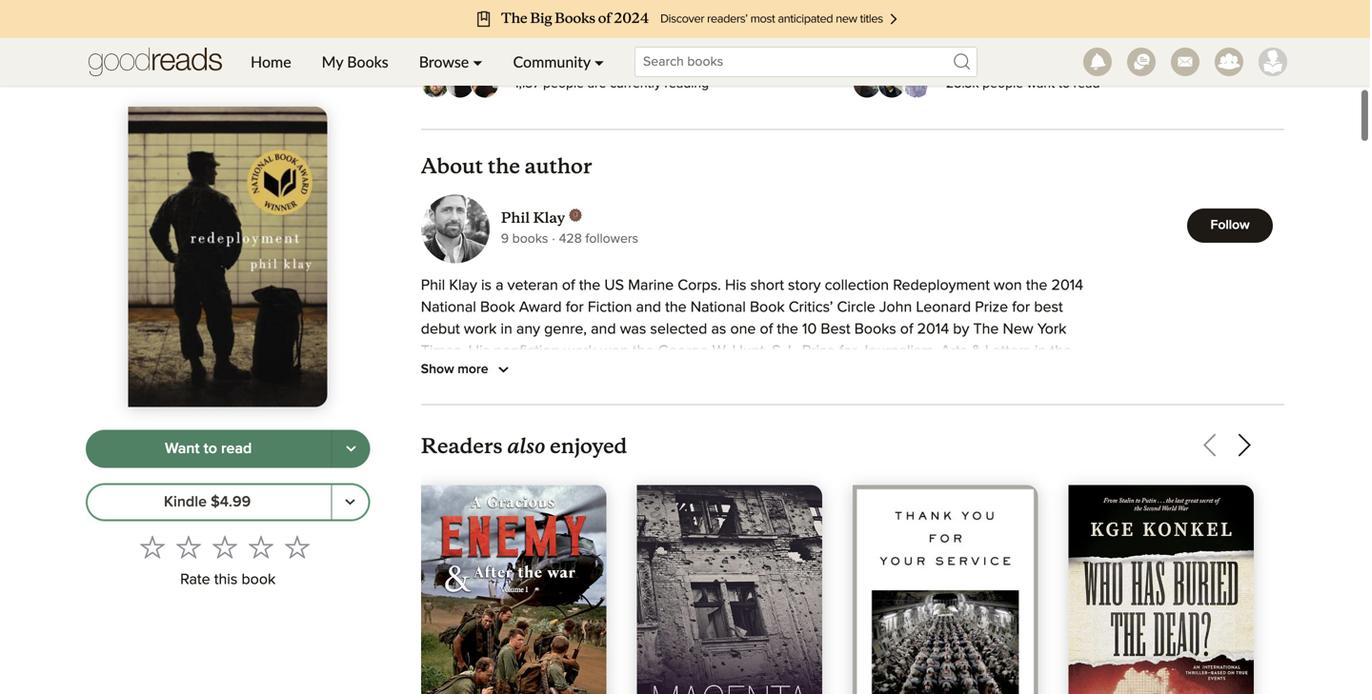 Task type: describe. For each thing, give the bounding box(es) containing it.
he
[[661, 410, 681, 425]]

fairfield
[[864, 410, 918, 425]]

the up "times,"
[[1051, 344, 1072, 359]]

us
[[605, 278, 624, 293]]

read inside button
[[221, 442, 252, 457]]

was
[[620, 322, 646, 337]]

1 horizontal spatial for
[[839, 344, 857, 359]]

1 horizontal spatial brookings
[[986, 388, 1053, 403]]

in left any
[[501, 322, 513, 337]]

in up "times,"
[[1035, 344, 1047, 359]]

teaches
[[747, 410, 800, 425]]

w.
[[713, 344, 729, 359]]

the left the 10
[[777, 322, 799, 337]]

home
[[251, 52, 291, 71]]

1 vertical spatial new
[[968, 366, 998, 381]]

this
[[214, 573, 238, 588]]

books inside phil klay is a veteran of the us marine corps. his short story collection redeployment won the 2014 national book award for fiction and the national book critics' circle john leonard prize for best debut work in any genre, and was selected as one of the 10 best books of 2014 by the new york times. his nonfiction work won the george w. hunt, s.j., prize for journalism, arts & letters in the category of cultural & historical criticism in 2018. his writing has appeared in the new york times, the washington post, the wall street journal, the atlantic, the new yorker, and the brookings institution's brookings essay series. he currently teaches fiction at fairfield university.
[[855, 322, 897, 337]]

arts
[[941, 344, 968, 359]]

short
[[751, 278, 784, 293]]

0 vertical spatial work
[[464, 322, 497, 337]]

0 vertical spatial won
[[994, 278, 1022, 293]]

are
[[588, 77, 607, 90]]

more
[[458, 363, 489, 377]]

0 vertical spatial and
[[636, 300, 661, 315]]

community ▾ link
[[498, 38, 620, 86]]

readers also enjoyed
[[421, 430, 627, 459]]

▾ for browse ▾
[[473, 52, 483, 71]]

1 vertical spatial won
[[600, 344, 629, 359]]

the right by
[[973, 322, 999, 337]]

428
[[559, 232, 582, 246]]

2 book cover image from the left
[[637, 485, 822, 695]]

journalism,
[[861, 344, 937, 359]]

author
[[525, 153, 592, 179]]

browse ▾ link
[[404, 38, 498, 86]]

reading
[[665, 77, 709, 90]]

browse
[[419, 52, 469, 71]]

atlantic,
[[761, 388, 814, 403]]

letters
[[985, 344, 1031, 359]]

veteran
[[508, 278, 558, 293]]

0 vertical spatial his
[[725, 278, 747, 293]]

0 horizontal spatial 2014
[[917, 322, 949, 337]]

a
[[496, 278, 504, 293]]

my
[[322, 52, 343, 71]]

the left 'us'
[[579, 278, 601, 293]]

selected
[[650, 322, 707, 337]]

goodreads author image
[[569, 208, 582, 222]]

marine
[[628, 278, 674, 293]]

as
[[711, 322, 727, 337]]

2 vertical spatial his
[[752, 366, 774, 381]]

of up washington
[[484, 366, 497, 381]]

street
[[631, 388, 671, 403]]

1 horizontal spatial york
[[1038, 322, 1067, 337]]

the up selected
[[665, 300, 687, 315]]

phil for phil klay is a veteran of the us marine corps. his short story collection redeployment won the 2014 national book award for fiction and the national book critics' circle john leonard prize for best debut work in any genre, and was selected as one of the 10 best books of 2014 by the new york times. his nonfiction work won the george w. hunt, s.j., prize for journalism, arts & letters in the category of cultural & historical criticism in 2018. his writing has appeared in the new york times, the washington post, the wall street journal, the atlantic, the new yorker, and the brookings institution's brookings essay series. he currently teaches fiction at fairfield university.
[[421, 278, 445, 293]]

cultural
[[501, 366, 552, 381]]

428 followers
[[559, 232, 639, 246]]

browse ▾
[[419, 52, 483, 71]]

journal,
[[675, 388, 728, 403]]

one
[[730, 322, 756, 337]]

john
[[880, 300, 912, 315]]

my books
[[322, 52, 389, 71]]

george
[[658, 344, 709, 359]]

the down has
[[818, 388, 844, 403]]

28.3k people want to read
[[946, 77, 1100, 90]]

1 horizontal spatial work
[[564, 344, 597, 359]]

28.3k
[[946, 77, 979, 90]]

follow
[[1211, 219, 1250, 232]]

9
[[501, 232, 509, 246]]

1 vertical spatial york
[[1002, 366, 1031, 381]]

essay
[[572, 410, 610, 425]]

series.
[[614, 410, 657, 425]]

community ▾
[[513, 52, 604, 71]]

criticism
[[636, 366, 693, 381]]

rate 4 out of 5 image
[[249, 535, 274, 560]]

book
[[242, 573, 276, 588]]

show more
[[421, 363, 489, 377]]

show more button
[[421, 359, 515, 381]]

1,137 people are currently reading
[[514, 77, 709, 90]]

appeared
[[854, 366, 918, 381]]

in up yorker,
[[922, 366, 934, 381]]

0 horizontal spatial his
[[469, 344, 490, 359]]

2 horizontal spatial and
[[931, 388, 956, 403]]

0 vertical spatial prize
[[975, 300, 1008, 315]]

want to read button
[[86, 430, 332, 468]]

0 horizontal spatial currently
[[610, 77, 661, 90]]

phil klay link
[[501, 208, 639, 228]]

rate this book
[[180, 573, 276, 588]]

the down show at the bottom left of page
[[421, 388, 447, 403]]

2 horizontal spatial for
[[1012, 300, 1030, 315]]

circle
[[837, 300, 876, 315]]

hunt,
[[732, 344, 768, 359]]

0 horizontal spatial &
[[556, 366, 566, 381]]

want to read
[[165, 442, 252, 457]]

story
[[788, 278, 821, 293]]

3 book cover image from the left
[[1069, 485, 1254, 695]]

community
[[513, 52, 591, 71]]

show
[[421, 363, 454, 377]]

readers
[[421, 433, 503, 459]]

10
[[803, 322, 817, 337]]

times.
[[421, 344, 465, 359]]

klay for phil klay
[[533, 209, 565, 227]]

klay for phil klay is a veteran of the us marine corps. his short story collection redeployment won the 2014 national book award for fiction and the national book critics' circle john leonard prize for best debut work in any genre, and was selected as one of the 10 best books of 2014 by the new york times. his nonfiction work won the george w. hunt, s.j., prize for journalism, arts & letters in the category of cultural & historical criticism in 2018. his writing has appeared in the new york times, the washington post, the wall street journal, the atlantic, the new yorker, and the brookings institution's brookings essay series. he currently teaches fiction at fairfield university.
[[449, 278, 477, 293]]

0 vertical spatial read
[[1074, 77, 1100, 90]]



Task type: locate. For each thing, give the bounding box(es) containing it.
0 vertical spatial new
[[1003, 322, 1034, 337]]

1 horizontal spatial to
[[1059, 77, 1070, 90]]

about the author
[[421, 153, 592, 179]]

2 people from the left
[[983, 77, 1024, 90]]

0 vertical spatial currently
[[610, 77, 661, 90]]

rating 0 out of 5 group
[[135, 529, 316, 566]]

about
[[421, 153, 483, 179]]

book down the a
[[480, 300, 515, 315]]

won up letters
[[994, 278, 1022, 293]]

1 horizontal spatial currently
[[684, 410, 743, 425]]

0 horizontal spatial and
[[591, 322, 616, 337]]

1,137
[[514, 77, 540, 90]]

new up at
[[848, 388, 878, 403]]

read up $4.99
[[221, 442, 252, 457]]

1 vertical spatial &
[[556, 366, 566, 381]]

0 horizontal spatial prize
[[802, 344, 835, 359]]

1 vertical spatial currently
[[684, 410, 743, 425]]

1 horizontal spatial klay
[[533, 209, 565, 227]]

to inside button
[[204, 442, 217, 457]]

the down was
[[633, 344, 654, 359]]

won
[[994, 278, 1022, 293], [600, 344, 629, 359]]

phil inside 'link'
[[501, 209, 530, 227]]

0 vertical spatial to
[[1059, 77, 1070, 90]]

1 vertical spatial klay
[[449, 278, 477, 293]]

kindle $4.99
[[164, 495, 251, 510]]

2014
[[1052, 278, 1084, 293], [917, 322, 949, 337]]

want
[[165, 442, 200, 457]]

by
[[953, 322, 970, 337]]

kindle
[[164, 495, 207, 510]]

fiction
[[588, 300, 632, 315]]

0 vertical spatial &
[[971, 344, 981, 359]]

klay inside phil klay is a veteran of the us marine corps. his short story collection redeployment won the 2014 national book award for fiction and the national book critics' circle john leonard prize for best debut work in any genre, and was selected as one of the 10 best books of 2014 by the new york times. his nonfiction work won the george w. hunt, s.j., prize for journalism, arts & letters in the category of cultural & historical criticism in 2018. his writing has appeared in the new york times, the washington post, the wall street journal, the atlantic, the new yorker, and the brookings institution's brookings essay series. he currently teaches fiction at fairfield university.
[[449, 278, 477, 293]]

0 vertical spatial books
[[347, 52, 389, 71]]

award
[[519, 300, 562, 315]]

home image
[[89, 38, 222, 86]]

0 vertical spatial brookings
[[986, 388, 1053, 403]]

klay left goodreads author icon
[[533, 209, 565, 227]]

rate 3 out of 5 image
[[213, 535, 237, 560]]

2 national from the left
[[691, 300, 746, 315]]

university.
[[922, 410, 990, 425]]

books right my
[[347, 52, 389, 71]]

2 ▾ from the left
[[595, 52, 604, 71]]

his down hunt,
[[752, 366, 774, 381]]

nonfiction
[[494, 344, 560, 359]]

1 horizontal spatial his
[[725, 278, 747, 293]]

people for 28.3k
[[983, 77, 1024, 90]]

0 horizontal spatial brookings
[[500, 410, 568, 425]]

work right debut
[[464, 322, 497, 337]]

s.j.,
[[772, 344, 798, 359]]

of right the one
[[760, 322, 773, 337]]

redeployment
[[893, 278, 990, 293]]

0 horizontal spatial read
[[221, 442, 252, 457]]

and down fiction
[[591, 322, 616, 337]]

rate 1 out of 5 image
[[140, 535, 165, 560]]

▾
[[473, 52, 483, 71], [595, 52, 604, 71]]

rate this book element
[[86, 529, 370, 595]]

for up genre,
[[566, 300, 584, 315]]

rate
[[180, 573, 210, 588]]

& up post,
[[556, 366, 566, 381]]

to
[[1059, 77, 1070, 90], [204, 442, 217, 457]]

0 vertical spatial klay
[[533, 209, 565, 227]]

institution's
[[421, 410, 496, 425]]

debut
[[421, 322, 460, 337]]

1 horizontal spatial 2014
[[1052, 278, 1084, 293]]

critics'
[[789, 300, 833, 315]]

yorker,
[[882, 388, 927, 403]]

currently
[[610, 77, 661, 90], [684, 410, 743, 425]]

national up debut
[[421, 300, 476, 315]]

his up more
[[469, 344, 490, 359]]

new down letters
[[968, 366, 998, 381]]

read right want
[[1074, 77, 1100, 90]]

profile image for sam green. image
[[1259, 48, 1288, 76]]

1 vertical spatial books
[[855, 322, 897, 337]]

best
[[821, 322, 851, 337]]

best
[[1034, 300, 1063, 315]]

1 horizontal spatial prize
[[975, 300, 1008, 315]]

home link
[[235, 38, 307, 86]]

books
[[512, 232, 548, 246]]

▾ right browse
[[473, 52, 483, 71]]

1 horizontal spatial phil
[[501, 209, 530, 227]]

None search field
[[620, 47, 993, 77]]

the down 2018.
[[731, 388, 757, 403]]

0 horizontal spatial for
[[566, 300, 584, 315]]

1 horizontal spatial national
[[691, 300, 746, 315]]

work down genre,
[[564, 344, 597, 359]]

kindle $4.99 link
[[86, 484, 332, 522]]

2014 down leonard
[[917, 322, 949, 337]]

1 horizontal spatial books
[[855, 322, 897, 337]]

book cover image
[[421, 485, 606, 695], [637, 485, 822, 695], [1069, 485, 1254, 695], [853, 486, 1038, 695]]

read
[[1074, 77, 1100, 90], [221, 442, 252, 457]]

2 horizontal spatial new
[[1003, 322, 1034, 337]]

writing
[[778, 366, 822, 381]]

of right veteran
[[562, 278, 575, 293]]

the right about
[[488, 153, 520, 179]]

the down arts
[[938, 366, 964, 381]]

1 horizontal spatial and
[[636, 300, 661, 315]]

1 vertical spatial read
[[221, 442, 252, 457]]

historical
[[570, 366, 632, 381]]

1 horizontal spatial &
[[971, 344, 981, 359]]

2 book from the left
[[750, 300, 785, 315]]

1 book cover image from the left
[[421, 485, 606, 695]]

1 horizontal spatial read
[[1074, 77, 1100, 90]]

in up journal,
[[697, 366, 709, 381]]

has
[[826, 366, 850, 381]]

book down short
[[750, 300, 785, 315]]

rate 2 out of 5 image
[[176, 535, 201, 560]]

1 vertical spatial prize
[[802, 344, 835, 359]]

2 vertical spatial new
[[848, 388, 878, 403]]

currently right are
[[610, 77, 661, 90]]

profile image for phil klay. image
[[421, 195, 490, 263]]

0 vertical spatial 2014
[[1052, 278, 1084, 293]]

& right arts
[[971, 344, 981, 359]]

0 horizontal spatial klay
[[449, 278, 477, 293]]

also
[[507, 430, 546, 459]]

0 horizontal spatial to
[[204, 442, 217, 457]]

0 vertical spatial phil
[[501, 209, 530, 227]]

phil klay is a veteran of the us marine corps. his short story collection redeployment won the 2014 national book award for fiction and the national book critics' circle john leonard prize for best debut work in any genre, and was selected as one of the 10 best books of 2014 by the new york times. his nonfiction work won the george w. hunt, s.j., prize for journalism, arts & letters in the category of cultural & historical criticism in 2018. his writing has appeared in the new york times, the washington post, the wall street journal, the atlantic, the new yorker, and the brookings institution's brookings essay series. he currently teaches fiction at fairfield university.
[[421, 278, 1084, 425]]

york
[[1038, 322, 1067, 337], [1002, 366, 1031, 381]]

prize down the 10
[[802, 344, 835, 359]]

phil up 9 books at left
[[501, 209, 530, 227]]

1 horizontal spatial book
[[750, 300, 785, 315]]

1 vertical spatial to
[[204, 442, 217, 457]]

phil for phil klay
[[501, 209, 530, 227]]

0 horizontal spatial won
[[600, 344, 629, 359]]

0 horizontal spatial york
[[1002, 366, 1031, 381]]

my books link
[[307, 38, 404, 86]]

1 national from the left
[[421, 300, 476, 315]]

times,
[[1035, 366, 1079, 381]]

0 horizontal spatial people
[[543, 77, 584, 90]]

books down the circle
[[855, 322, 897, 337]]

4 book cover image from the left
[[853, 486, 1038, 695]]

category
[[421, 366, 480, 381]]

2 vertical spatial and
[[931, 388, 956, 403]]

washington
[[451, 388, 529, 403]]

his
[[725, 278, 747, 293], [469, 344, 490, 359], [752, 366, 774, 381]]

and up university. on the right bottom of the page
[[931, 388, 956, 403]]

new
[[1003, 322, 1034, 337], [968, 366, 998, 381], [848, 388, 878, 403]]

york down best
[[1038, 322, 1067, 337]]

9 books
[[501, 232, 548, 246]]

0 vertical spatial york
[[1038, 322, 1067, 337]]

and
[[636, 300, 661, 315], [591, 322, 616, 337], [931, 388, 956, 403]]

corps.
[[678, 278, 721, 293]]

and down marine
[[636, 300, 661, 315]]

any
[[516, 322, 540, 337]]

0 horizontal spatial book
[[480, 300, 515, 315]]

of
[[562, 278, 575, 293], [760, 322, 773, 337], [900, 322, 913, 337], [484, 366, 497, 381]]

national up as at the top right of the page
[[691, 300, 746, 315]]

genre,
[[544, 322, 587, 337]]

klay left is
[[449, 278, 477, 293]]

1 people from the left
[[543, 77, 584, 90]]

for left best
[[1012, 300, 1030, 315]]

the up best
[[1026, 278, 1048, 293]]

0 horizontal spatial work
[[464, 322, 497, 337]]

1 vertical spatial work
[[564, 344, 597, 359]]

people left want
[[983, 77, 1024, 90]]

want
[[1027, 77, 1055, 90]]

people for 1,137
[[543, 77, 584, 90]]

2018.
[[713, 366, 748, 381]]

1 horizontal spatial won
[[994, 278, 1022, 293]]

&
[[971, 344, 981, 359], [556, 366, 566, 381]]

1 vertical spatial his
[[469, 344, 490, 359]]

is
[[481, 278, 492, 293]]

collection
[[825, 278, 889, 293]]

phil
[[501, 209, 530, 227], [421, 278, 445, 293]]

phil inside phil klay is a veteran of the us marine corps. his short story collection redeployment won the 2014 national book award for fiction and the national book critics' circle john leonard prize for best debut work in any genre, and was selected as one of the 10 best books of 2014 by the new york times. his nonfiction work won the george w. hunt, s.j., prize for journalism, arts & letters in the category of cultural & historical criticism in 2018. his writing has appeared in the new york times, the washington post, the wall street journal, the atlantic, the new yorker, and the brookings institution's brookings essay series. he currently teaches fiction at fairfield university.
[[421, 278, 445, 293]]

▾ up are
[[595, 52, 604, 71]]

1 ▾ from the left
[[473, 52, 483, 71]]

0 horizontal spatial ▾
[[473, 52, 483, 71]]

0 horizontal spatial books
[[347, 52, 389, 71]]

the up essay
[[570, 388, 595, 403]]

2014 up best
[[1052, 278, 1084, 293]]

1 vertical spatial and
[[591, 322, 616, 337]]

0 horizontal spatial phil
[[421, 278, 445, 293]]

1 vertical spatial phil
[[421, 278, 445, 293]]

1 horizontal spatial new
[[968, 366, 998, 381]]

currently inside phil klay is a veteran of the us marine corps. his short story collection redeployment won the 2014 national book award for fiction and the national book critics' circle john leonard prize for best debut work in any genre, and was selected as one of the 10 best books of 2014 by the new york times. his nonfiction work won the george w. hunt, s.j., prize for journalism, arts & letters in the category of cultural & historical criticism in 2018. his writing has appeared in the new york times, the washington post, the wall street journal, the atlantic, the new yorker, and the brookings institution's brookings essay series. he currently teaches fiction at fairfield university.
[[684, 410, 743, 425]]

1 horizontal spatial ▾
[[595, 52, 604, 71]]

won up historical
[[600, 344, 629, 359]]

brookings down post,
[[500, 410, 568, 425]]

enjoyed
[[550, 433, 627, 459]]

the up university. on the right bottom of the page
[[960, 388, 982, 403]]

2 horizontal spatial his
[[752, 366, 774, 381]]

0 horizontal spatial new
[[848, 388, 878, 403]]

1 vertical spatial 2014
[[917, 322, 949, 337]]

Search by book title or ISBN text field
[[635, 47, 978, 77]]

follow button
[[1188, 208, 1273, 243]]

of up journalism,
[[900, 322, 913, 337]]

klay inside 'link'
[[533, 209, 565, 227]]

brookings
[[986, 388, 1053, 403], [500, 410, 568, 425]]

people down community ▾
[[543, 77, 584, 90]]

for up has
[[839, 344, 857, 359]]

▾ for community ▾
[[595, 52, 604, 71]]

york down letters
[[1002, 366, 1031, 381]]

followers
[[586, 232, 639, 246]]

phil up debut
[[421, 278, 445, 293]]

work
[[464, 322, 497, 337], [564, 344, 597, 359]]

currently down journal,
[[684, 410, 743, 425]]

wall
[[599, 388, 627, 403]]

book
[[480, 300, 515, 315], [750, 300, 785, 315]]

1 horizontal spatial people
[[983, 77, 1024, 90]]

brookings down "times,"
[[986, 388, 1053, 403]]

prize up letters
[[975, 300, 1008, 315]]

new up letters
[[1003, 322, 1034, 337]]

leonard
[[916, 300, 971, 315]]

his left short
[[725, 278, 747, 293]]

1 book from the left
[[480, 300, 515, 315]]

books
[[347, 52, 389, 71], [855, 322, 897, 337]]

1 vertical spatial brookings
[[500, 410, 568, 425]]

0 horizontal spatial national
[[421, 300, 476, 315]]

rate 5 out of 5 image
[[285, 535, 310, 560]]

$4.99
[[211, 495, 251, 510]]

fiction
[[803, 410, 844, 425]]



Task type: vqa. For each thing, say whether or not it's contained in the screenshot.
Dec 25, 2016 10:10Am
no



